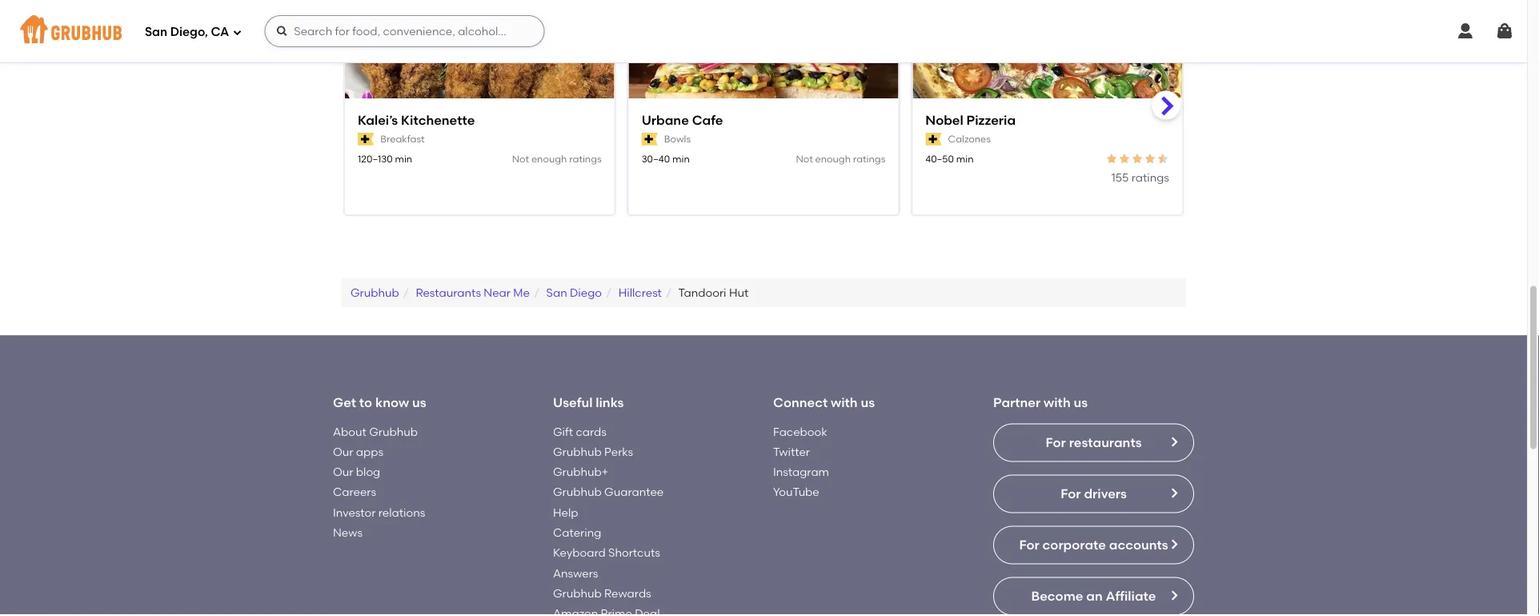 Task type: describe. For each thing, give the bounding box(es) containing it.
me
[[514, 286, 530, 299]]

1 our from the top
[[333, 445, 354, 459]]

partner with us
[[994, 395, 1088, 411]]

gift
[[553, 425, 573, 439]]

right image for for restaurants
[[1168, 436, 1181, 449]]

useful links
[[553, 395, 624, 411]]

2 horizontal spatial ratings
[[1132, 171, 1170, 185]]

rewards
[[605, 587, 652, 601]]

hut
[[729, 286, 749, 299]]

about grubhub link
[[333, 425, 418, 439]]

investor relations link
[[333, 506, 426, 520]]

breakfast
[[381, 134, 425, 145]]

apps
[[356, 445, 384, 459]]

answers link
[[553, 567, 599, 580]]

twitter
[[774, 445, 810, 459]]

grubhub rewards link
[[553, 587, 652, 601]]

diego
[[570, 286, 602, 299]]

urbane cafe logo image
[[629, 0, 899, 126]]

grubhub down gift cards link
[[553, 445, 602, 459]]

155 ratings
[[1112, 171, 1170, 185]]

ratings for kitchenette
[[570, 154, 602, 166]]

keyboard shortcuts link
[[553, 547, 661, 560]]

our apps link
[[333, 445, 384, 459]]

grubhub guarantee link
[[553, 486, 664, 499]]

san diego link
[[547, 286, 602, 299]]

careers link
[[333, 486, 376, 499]]

restaurants
[[416, 286, 481, 299]]

tandoori
[[679, 286, 727, 299]]

guarantee
[[605, 486, 664, 499]]

grubhub+
[[553, 466, 609, 479]]

about
[[333, 425, 367, 439]]

40–50
[[926, 154, 954, 166]]

nobel pizzeria logo image
[[913, 0, 1183, 126]]

tandoori hut
[[679, 286, 749, 299]]

right image for become an affiliate
[[1168, 590, 1181, 602]]

kalei's kitchenette link
[[358, 112, 602, 130]]

san for san diego, ca
[[145, 25, 168, 39]]

subscription pass image for urbane
[[642, 133, 658, 146]]

subscription pass image for kalei's
[[358, 133, 374, 146]]

instagram
[[774, 466, 830, 479]]

right image for for drivers
[[1168, 487, 1181, 500]]

gift cards grubhub perks grubhub+ grubhub guarantee help catering keyboard shortcuts answers grubhub rewards
[[553, 425, 664, 601]]

for corporate accounts link
[[994, 526, 1195, 565]]

Search for food, convenience, alcohol... search field
[[265, 15, 545, 47]]

pizzeria
[[967, 113, 1016, 128]]

answers
[[553, 567, 599, 580]]

0 horizontal spatial svg image
[[232, 28, 242, 37]]

links
[[596, 395, 624, 411]]

cards
[[576, 425, 607, 439]]

with for connect
[[831, 395, 858, 411]]

become an affiliate link
[[994, 578, 1195, 616]]

1 horizontal spatial svg image
[[1457, 22, 1476, 41]]

120–130
[[358, 154, 393, 166]]

kalei's
[[358, 113, 398, 128]]

connect
[[774, 395, 828, 411]]

partner
[[994, 395, 1041, 411]]

calzones
[[949, 134, 991, 145]]

youtube
[[774, 486, 820, 499]]

san for san diego
[[547, 286, 568, 299]]

help link
[[553, 506, 579, 520]]

get to know us
[[333, 395, 426, 411]]

urbane cafe
[[642, 113, 723, 128]]

enough for urbane cafe
[[816, 154, 851, 166]]

useful
[[553, 395, 593, 411]]

kitchenette
[[401, 113, 475, 128]]

investor
[[333, 506, 376, 520]]

enough for kalei's kitchenette
[[532, 154, 567, 166]]

min for kalei's
[[395, 154, 413, 166]]

not enough ratings for urbane cafe
[[796, 154, 886, 166]]

become an affiliate
[[1032, 589, 1157, 604]]

become
[[1032, 589, 1084, 604]]

blog
[[356, 466, 381, 479]]

urbane cafe link
[[642, 112, 886, 130]]

for corporate accounts
[[1020, 537, 1169, 553]]

grubhub inside about grubhub our apps our blog careers investor relations news
[[369, 425, 418, 439]]

drivers
[[1085, 486, 1127, 502]]

for drivers link
[[994, 475, 1195, 514]]

min for nobel
[[957, 154, 974, 166]]

an
[[1087, 589, 1103, 604]]

our blog link
[[333, 466, 381, 479]]

for restaurants
[[1046, 435, 1142, 451]]

connect with us
[[774, 395, 875, 411]]

nobel
[[926, 113, 964, 128]]

155
[[1112, 171, 1129, 185]]

grubhub+ link
[[553, 466, 609, 479]]

2 our from the top
[[333, 466, 354, 479]]



Task type: locate. For each thing, give the bounding box(es) containing it.
grubhub down grubhub+
[[553, 486, 602, 499]]

nobel pizzeria link
[[926, 112, 1170, 130]]

grubhub
[[351, 286, 399, 299], [369, 425, 418, 439], [553, 445, 602, 459], [553, 486, 602, 499], [553, 587, 602, 601]]

2 with from the left
[[1044, 395, 1071, 411]]

0 horizontal spatial ratings
[[570, 154, 602, 166]]

40–50 min
[[926, 154, 974, 166]]

1 vertical spatial right image
[[1168, 487, 1181, 500]]

san diego
[[547, 286, 602, 299]]

get
[[333, 395, 356, 411]]

1 horizontal spatial not
[[796, 154, 813, 166]]

subscription pass image up 30–40 at left
[[642, 133, 658, 146]]

careers
[[333, 486, 376, 499]]

with for partner
[[1044, 395, 1071, 411]]

to
[[359, 395, 373, 411]]

ratings for cafe
[[854, 154, 886, 166]]

right image
[[1168, 436, 1181, 449], [1168, 487, 1181, 500], [1168, 590, 1181, 602]]

2 us from the left
[[861, 395, 875, 411]]

with right partner
[[1044, 395, 1071, 411]]

facebook link
[[774, 425, 828, 439]]

for drivers
[[1061, 486, 1127, 502]]

2 vertical spatial right image
[[1168, 590, 1181, 602]]

grubhub link
[[351, 286, 399, 299]]

1 with from the left
[[831, 395, 858, 411]]

not
[[512, 154, 529, 166], [796, 154, 813, 166]]

san diego, ca
[[145, 25, 229, 39]]

restaurants near me link
[[416, 286, 530, 299]]

restaurants
[[1070, 435, 1142, 451]]

shortcuts
[[609, 547, 661, 560]]

for for for drivers
[[1061, 486, 1082, 502]]

us up for restaurants
[[1074, 395, 1088, 411]]

san inside main navigation navigation
[[145, 25, 168, 39]]

0 vertical spatial san
[[145, 25, 168, 39]]

min down 'calzones'
[[957, 154, 974, 166]]

right image inside for drivers link
[[1168, 487, 1181, 500]]

2 not from the left
[[796, 154, 813, 166]]

svg image
[[1457, 22, 1476, 41], [1496, 22, 1515, 41], [232, 28, 242, 37]]

3 us from the left
[[1074, 395, 1088, 411]]

ratings left 30–40 at left
[[570, 154, 602, 166]]

right image right restaurants on the right of page
[[1168, 436, 1181, 449]]

1 not enough ratings from the left
[[512, 154, 602, 166]]

catering
[[553, 526, 602, 540]]

news link
[[333, 526, 363, 540]]

our
[[333, 445, 354, 459], [333, 466, 354, 479]]

us for connect with us
[[861, 395, 875, 411]]

us right know
[[412, 395, 426, 411]]

120–130 min
[[358, 154, 413, 166]]

3 min from the left
[[957, 154, 974, 166]]

1 horizontal spatial us
[[861, 395, 875, 411]]

for for for restaurants
[[1046, 435, 1067, 451]]

grubhub perks link
[[553, 445, 634, 459]]

right image up right image
[[1168, 487, 1181, 500]]

2 subscription pass image from the left
[[642, 133, 658, 146]]

0 horizontal spatial san
[[145, 25, 168, 39]]

0 horizontal spatial enough
[[532, 154, 567, 166]]

for down partner with us
[[1046, 435, 1067, 451]]

min for urbane
[[673, 154, 690, 166]]

1 horizontal spatial enough
[[816, 154, 851, 166]]

youtube link
[[774, 486, 820, 499]]

right image inside become an affiliate link
[[1168, 590, 1181, 602]]

accounts
[[1110, 537, 1169, 553]]

1 horizontal spatial subscription pass image
[[642, 133, 658, 146]]

diego,
[[170, 25, 208, 39]]

30–40
[[642, 154, 670, 166]]

2 vertical spatial for
[[1020, 537, 1040, 553]]

0 vertical spatial our
[[333, 445, 354, 459]]

ratings
[[570, 154, 602, 166], [854, 154, 886, 166], [1132, 171, 1170, 185]]

not for cafe
[[796, 154, 813, 166]]

for restaurants link
[[994, 424, 1195, 462]]

keyboard
[[553, 547, 606, 560]]

relations
[[379, 506, 426, 520]]

know
[[376, 395, 409, 411]]

for left "corporate" on the right of page
[[1020, 537, 1040, 553]]

with right 'connect'
[[831, 395, 858, 411]]

restaurants near me
[[416, 286, 530, 299]]

1 vertical spatial our
[[333, 466, 354, 479]]

not down urbane cafe link
[[796, 154, 813, 166]]

ca
[[211, 25, 229, 39]]

1 horizontal spatial min
[[673, 154, 690, 166]]

0 vertical spatial right image
[[1168, 436, 1181, 449]]

perks
[[605, 445, 634, 459]]

about grubhub our apps our blog careers investor relations news
[[333, 425, 426, 540]]

kalei's kitchenette logo image
[[345, 0, 615, 126]]

kalei's kitchenette
[[358, 113, 475, 128]]

0 horizontal spatial subscription pass image
[[358, 133, 374, 146]]

twitter link
[[774, 445, 810, 459]]

grubhub down answers
[[553, 587, 602, 601]]

hillcrest
[[619, 286, 662, 299]]

subscription pass image
[[358, 133, 374, 146], [642, 133, 658, 146], [926, 133, 942, 146]]

us for partner with us
[[1074, 395, 1088, 411]]

gift cards link
[[553, 425, 607, 439]]

corporate
[[1043, 537, 1107, 553]]

min down breakfast
[[395, 154, 413, 166]]

1 horizontal spatial with
[[1044, 395, 1071, 411]]

grubhub left "restaurants"
[[351, 286, 399, 299]]

1 min from the left
[[395, 154, 413, 166]]

right image
[[1168, 538, 1181, 551]]

us
[[412, 395, 426, 411], [861, 395, 875, 411], [1074, 395, 1088, 411]]

0 horizontal spatial not
[[512, 154, 529, 166]]

2 enough from the left
[[816, 154, 851, 166]]

instagram link
[[774, 466, 830, 479]]

subscription pass image up 120–130
[[358, 133, 374, 146]]

0 horizontal spatial with
[[831, 395, 858, 411]]

1 horizontal spatial ratings
[[854, 154, 886, 166]]

svg image
[[276, 25, 289, 38]]

our down about
[[333, 445, 354, 459]]

not enough ratings for kalei's kitchenette
[[512, 154, 602, 166]]

facebook twitter instagram youtube
[[774, 425, 830, 499]]

us right 'connect'
[[861, 395, 875, 411]]

san
[[145, 25, 168, 39], [547, 286, 568, 299]]

enough down kalei's kitchenette link
[[532, 154, 567, 166]]

affiliate
[[1106, 589, 1157, 604]]

facebook
[[774, 425, 828, 439]]

san left diego,
[[145, 25, 168, 39]]

subscription pass image up 40–50
[[926, 133, 942, 146]]

nobel pizzeria
[[926, 113, 1016, 128]]

cafe
[[692, 113, 723, 128]]

1 vertical spatial san
[[547, 286, 568, 299]]

for left drivers
[[1061, 486, 1082, 502]]

not down kalei's kitchenette link
[[512, 154, 529, 166]]

min
[[395, 154, 413, 166], [673, 154, 690, 166], [957, 154, 974, 166]]

30–40 min
[[642, 154, 690, 166]]

not enough ratings
[[512, 154, 602, 166], [796, 154, 886, 166]]

grubhub down know
[[369, 425, 418, 439]]

2 horizontal spatial us
[[1074, 395, 1088, 411]]

min down bowls
[[673, 154, 690, 166]]

3 subscription pass image from the left
[[926, 133, 942, 146]]

help
[[553, 506, 579, 520]]

2 horizontal spatial subscription pass image
[[926, 133, 942, 146]]

1 subscription pass image from the left
[[358, 133, 374, 146]]

1 us from the left
[[412, 395, 426, 411]]

2 not enough ratings from the left
[[796, 154, 886, 166]]

2 horizontal spatial min
[[957, 154, 974, 166]]

enough
[[532, 154, 567, 166], [816, 154, 851, 166]]

main navigation navigation
[[0, 0, 1528, 62]]

1 horizontal spatial not enough ratings
[[796, 154, 886, 166]]

3 right image from the top
[[1168, 590, 1181, 602]]

1 not from the left
[[512, 154, 529, 166]]

star icon image
[[1106, 153, 1119, 166], [1119, 153, 1132, 166], [1132, 153, 1144, 166], [1144, 153, 1157, 166], [1157, 153, 1170, 166], [1157, 153, 1170, 166]]

1 enough from the left
[[532, 154, 567, 166]]

0 horizontal spatial min
[[395, 154, 413, 166]]

0 horizontal spatial us
[[412, 395, 426, 411]]

ratings right the '155'
[[1132, 171, 1170, 185]]

our up careers link
[[333, 466, 354, 479]]

1 right image from the top
[[1168, 436, 1181, 449]]

0 vertical spatial for
[[1046, 435, 1067, 451]]

right image inside for restaurants link
[[1168, 436, 1181, 449]]

not for kitchenette
[[512, 154, 529, 166]]

2 min from the left
[[673, 154, 690, 166]]

0 horizontal spatial not enough ratings
[[512, 154, 602, 166]]

with
[[831, 395, 858, 411], [1044, 395, 1071, 411]]

subscription pass image for nobel
[[926, 133, 942, 146]]

bowls
[[665, 134, 691, 145]]

1 vertical spatial for
[[1061, 486, 1082, 502]]

hillcrest link
[[619, 286, 662, 299]]

2 right image from the top
[[1168, 487, 1181, 500]]

2 horizontal spatial svg image
[[1496, 22, 1515, 41]]

urbane
[[642, 113, 689, 128]]

right image right affiliate
[[1168, 590, 1181, 602]]

enough down urbane cafe link
[[816, 154, 851, 166]]

for for for corporate accounts
[[1020, 537, 1040, 553]]

ratings left 40–50
[[854, 154, 886, 166]]

news
[[333, 526, 363, 540]]

san left diego
[[547, 286, 568, 299]]

near
[[484, 286, 511, 299]]

1 horizontal spatial san
[[547, 286, 568, 299]]



Task type: vqa. For each thing, say whether or not it's contained in the screenshot.
Perks
yes



